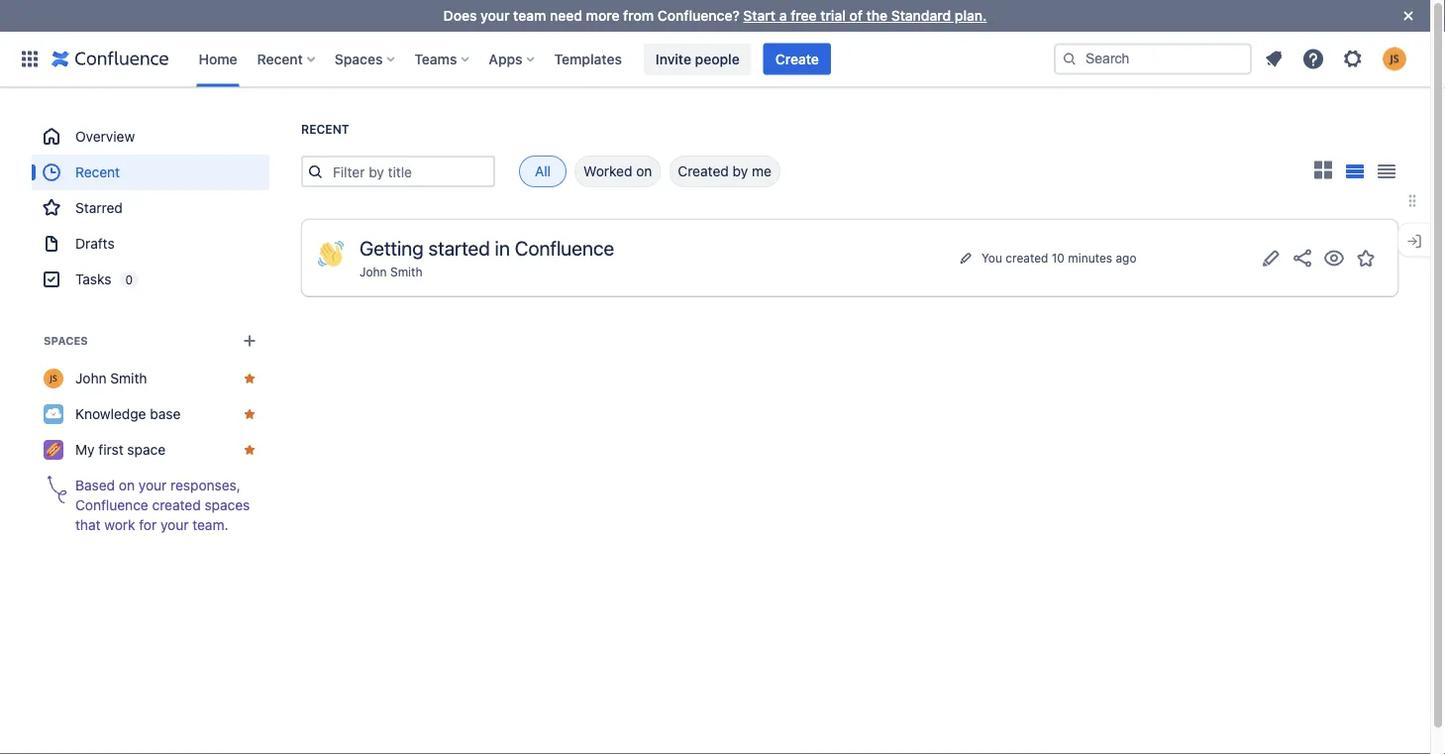Task type: vqa. For each thing, say whether or not it's contained in the screenshot.
created within Based on your responses, Confluence created spaces that work for your team.
yes



Task type: locate. For each thing, give the bounding box(es) containing it.
first
[[98, 441, 124, 458]]

starred link
[[32, 190, 270, 226]]

worked on
[[584, 163, 652, 179]]

0 vertical spatial recent
[[257, 51, 303, 67]]

tab list
[[496, 156, 781, 187]]

spaces up 'john smith'
[[44, 334, 88, 347]]

0 vertical spatial john
[[360, 265, 387, 279]]

Filter by title field
[[327, 158, 494, 185]]

from
[[624, 7, 654, 24]]

your left team
[[481, 7, 510, 24]]

confluence image
[[52, 47, 169, 71], [52, 47, 169, 71]]

unstar this space image inside 'my first space' link
[[242, 442, 258, 458]]

on inside button
[[636, 163, 652, 179]]

star image
[[1355, 246, 1379, 270]]

spaces
[[335, 51, 383, 67], [44, 334, 88, 347]]

unstar this space image for my first space
[[242, 442, 258, 458]]

0 horizontal spatial smith
[[110, 370, 147, 386]]

share image
[[1291, 246, 1315, 270]]

search image
[[1062, 51, 1078, 67]]

on
[[636, 163, 652, 179], [119, 477, 135, 494]]

0 vertical spatial smith
[[390, 265, 423, 279]]

create link
[[764, 43, 831, 75]]

notification icon image
[[1263, 47, 1286, 71]]

created up the for
[[152, 497, 201, 513]]

for
[[139, 517, 157, 533]]

confluence up work
[[75, 497, 148, 513]]

created left the 10 at the top of page
[[1006, 251, 1049, 265]]

confluence right in at the left of page
[[515, 236, 614, 259]]

close image
[[1397, 4, 1421, 28]]

unstar this space image down unstar this space image
[[242, 406, 258, 422]]

work
[[104, 517, 135, 533]]

invite people
[[656, 51, 740, 67]]

0 vertical spatial confluence
[[515, 236, 614, 259]]

john smith
[[75, 370, 147, 386]]

1 vertical spatial on
[[119, 477, 135, 494]]

1 unstar this space image from the top
[[242, 406, 258, 422]]

created
[[1006, 251, 1049, 265], [152, 497, 201, 513]]

0 vertical spatial unstar this space image
[[242, 406, 258, 422]]

smith down getting
[[390, 265, 423, 279]]

0 horizontal spatial john smith link
[[32, 361, 270, 396]]

based on your responses, confluence created spaces that work for your team.
[[75, 477, 250, 533]]

recent up starred
[[75, 164, 120, 180]]

space
[[127, 441, 166, 458]]

john up knowledge
[[75, 370, 107, 386]]

on right worked
[[636, 163, 652, 179]]

0 horizontal spatial confluence
[[75, 497, 148, 513]]

2 vertical spatial recent
[[75, 164, 120, 180]]

tab list containing all
[[496, 156, 781, 187]]

smith
[[390, 265, 423, 279], [110, 370, 147, 386]]

2 unstar this space image from the top
[[242, 442, 258, 458]]

1 horizontal spatial smith
[[390, 265, 423, 279]]

banner
[[0, 31, 1431, 87]]

recent
[[257, 51, 303, 67], [301, 122, 349, 136], [75, 164, 120, 180]]

create
[[776, 51, 819, 67]]

0 vertical spatial created
[[1006, 251, 1049, 265]]

1 horizontal spatial john
[[360, 265, 387, 279]]

my first space link
[[32, 432, 270, 468]]

more
[[586, 7, 620, 24]]

recent right home on the left top of page
[[257, 51, 303, 67]]

people
[[695, 51, 740, 67]]

on for based
[[119, 477, 135, 494]]

templates link
[[549, 43, 628, 75]]

created by me
[[678, 163, 772, 179]]

unstar this space image inside the knowledge base "link"
[[242, 406, 258, 422]]

1 vertical spatial recent
[[301, 122, 349, 136]]

appswitcher icon image
[[18, 47, 42, 71]]

1 horizontal spatial spaces
[[335, 51, 383, 67]]

recent down recent 'dropdown button'
[[301, 122, 349, 136]]

unstar this space image up spaces
[[242, 442, 258, 458]]

knowledge base link
[[32, 396, 270, 432]]

:wave: image
[[318, 241, 344, 267], [318, 241, 344, 267]]

confluence
[[515, 236, 614, 259], [75, 497, 148, 513]]

tasks
[[75, 271, 111, 287]]

recent inside 'dropdown button'
[[257, 51, 303, 67]]

1 vertical spatial your
[[139, 477, 167, 494]]

recent link
[[32, 155, 270, 190]]

1 vertical spatial spaces
[[44, 334, 88, 347]]

1 vertical spatial unstar this space image
[[242, 442, 258, 458]]

1 vertical spatial created
[[152, 497, 201, 513]]

john down getting
[[360, 265, 387, 279]]

start
[[744, 7, 776, 24]]

help icon image
[[1302, 47, 1326, 71]]

cards image
[[1312, 158, 1336, 182]]

based
[[75, 477, 115, 494]]

confluence?
[[658, 7, 740, 24]]

john
[[360, 265, 387, 279], [75, 370, 107, 386]]

0 vertical spatial your
[[481, 7, 510, 24]]

1 horizontal spatial john smith link
[[360, 265, 423, 279]]

0 vertical spatial on
[[636, 163, 652, 179]]

starred
[[75, 200, 123, 216]]

on inside based on your responses, confluence created spaces that work for your team.
[[119, 477, 135, 494]]

1 vertical spatial confluence
[[75, 497, 148, 513]]

0
[[125, 273, 133, 286]]

compact list image
[[1376, 160, 1399, 183]]

worked
[[584, 163, 633, 179]]

1 vertical spatial smith
[[110, 370, 147, 386]]

unstar this space image
[[242, 406, 258, 422], [242, 442, 258, 458]]

your right the for
[[161, 517, 189, 533]]

on right the based
[[119, 477, 135, 494]]

smith up knowledge base at the left of the page
[[110, 370, 147, 386]]

your down 'my first space' link
[[139, 477, 167, 494]]

need
[[550, 7, 583, 24]]

0 vertical spatial john smith link
[[360, 265, 423, 279]]

10
[[1052, 251, 1065, 265]]

spaces right recent 'dropdown button'
[[335, 51, 383, 67]]

1 horizontal spatial on
[[636, 163, 652, 179]]

john smith link down getting
[[360, 265, 423, 279]]

0 horizontal spatial john
[[75, 370, 107, 386]]

worked on button
[[575, 156, 661, 187]]

spaces inside "popup button"
[[335, 51, 383, 67]]

apps
[[489, 51, 523, 67]]

0 horizontal spatial created
[[152, 497, 201, 513]]

apps button
[[483, 43, 543, 75]]

created by me button
[[669, 156, 781, 187]]

group
[[32, 119, 270, 297]]

free
[[791, 7, 817, 24]]

john smith link
[[360, 265, 423, 279], [32, 361, 270, 396]]

spaces
[[205, 497, 250, 513]]

responses,
[[171, 477, 241, 494]]

me
[[752, 163, 772, 179]]

your
[[481, 7, 510, 24], [139, 477, 167, 494], [161, 517, 189, 533]]

john smith link up base on the bottom of page
[[32, 361, 270, 396]]

0 horizontal spatial on
[[119, 477, 135, 494]]

0 vertical spatial spaces
[[335, 51, 383, 67]]

1 horizontal spatial confluence
[[515, 236, 614, 259]]

1 vertical spatial john
[[75, 370, 107, 386]]



Task type: describe. For each thing, give the bounding box(es) containing it.
in
[[495, 236, 510, 259]]

teams
[[415, 51, 457, 67]]

on for worked
[[636, 163, 652, 179]]

0 horizontal spatial spaces
[[44, 334, 88, 347]]

smith inside getting started in confluence john smith
[[390, 265, 423, 279]]

home
[[199, 51, 237, 67]]

templates
[[555, 51, 622, 67]]

standard
[[892, 7, 952, 24]]

the
[[867, 7, 888, 24]]

you created 10 minutes ago
[[982, 251, 1137, 265]]

created
[[678, 163, 729, 179]]

1 horizontal spatial created
[[1006, 251, 1049, 265]]

started
[[429, 236, 490, 259]]

your profile and preferences image
[[1383, 47, 1407, 71]]

does your team need more from confluence? start a free trial of the standard plan.
[[444, 7, 987, 24]]

drafts link
[[32, 226, 270, 262]]

1 vertical spatial john smith link
[[32, 361, 270, 396]]

start a free trial of the standard plan. link
[[744, 7, 987, 24]]

base
[[150, 406, 181, 422]]

team
[[514, 7, 546, 24]]

ago
[[1116, 251, 1137, 265]]

group containing overview
[[32, 119, 270, 297]]

all
[[535, 163, 551, 179]]

invite people button
[[644, 43, 752, 75]]

spaces button
[[329, 43, 403, 75]]

my
[[75, 441, 95, 458]]

teams button
[[409, 43, 477, 75]]

of
[[850, 7, 863, 24]]

invite
[[656, 51, 692, 67]]

created inside based on your responses, confluence created spaces that work for your team.
[[152, 497, 201, 513]]

knowledge base
[[75, 406, 181, 422]]

edit image
[[1260, 246, 1283, 270]]

watch image
[[1323, 246, 1347, 270]]

team.
[[193, 517, 228, 533]]

list image
[[1346, 164, 1365, 178]]

global element
[[12, 31, 1054, 87]]

unstar this space image
[[242, 371, 258, 386]]

trial
[[821, 7, 846, 24]]

overview
[[75, 128, 135, 145]]

that
[[75, 517, 101, 533]]

plan.
[[955, 7, 987, 24]]

banner containing home
[[0, 31, 1431, 87]]

my first space
[[75, 441, 166, 458]]

drafts
[[75, 235, 115, 252]]

settings icon image
[[1342, 47, 1366, 71]]

getting
[[360, 236, 424, 259]]

confluence inside based on your responses, confluence created spaces that work for your team.
[[75, 497, 148, 513]]

Search field
[[1054, 43, 1253, 75]]

home link
[[193, 43, 243, 75]]

all button
[[519, 156, 567, 187]]

overview link
[[32, 119, 270, 155]]

2 vertical spatial your
[[161, 517, 189, 533]]

create a space image
[[238, 329, 262, 353]]

you
[[982, 251, 1003, 265]]

recent button
[[251, 43, 323, 75]]

unstar this space image for knowledge base
[[242, 406, 258, 422]]

by
[[733, 163, 748, 179]]

john inside getting started in confluence john smith
[[360, 265, 387, 279]]

a
[[780, 7, 787, 24]]

minutes
[[1069, 251, 1113, 265]]

knowledge
[[75, 406, 146, 422]]

does
[[444, 7, 477, 24]]

getting started in confluence john smith
[[360, 236, 614, 279]]

confluence inside getting started in confluence john smith
[[515, 236, 614, 259]]



